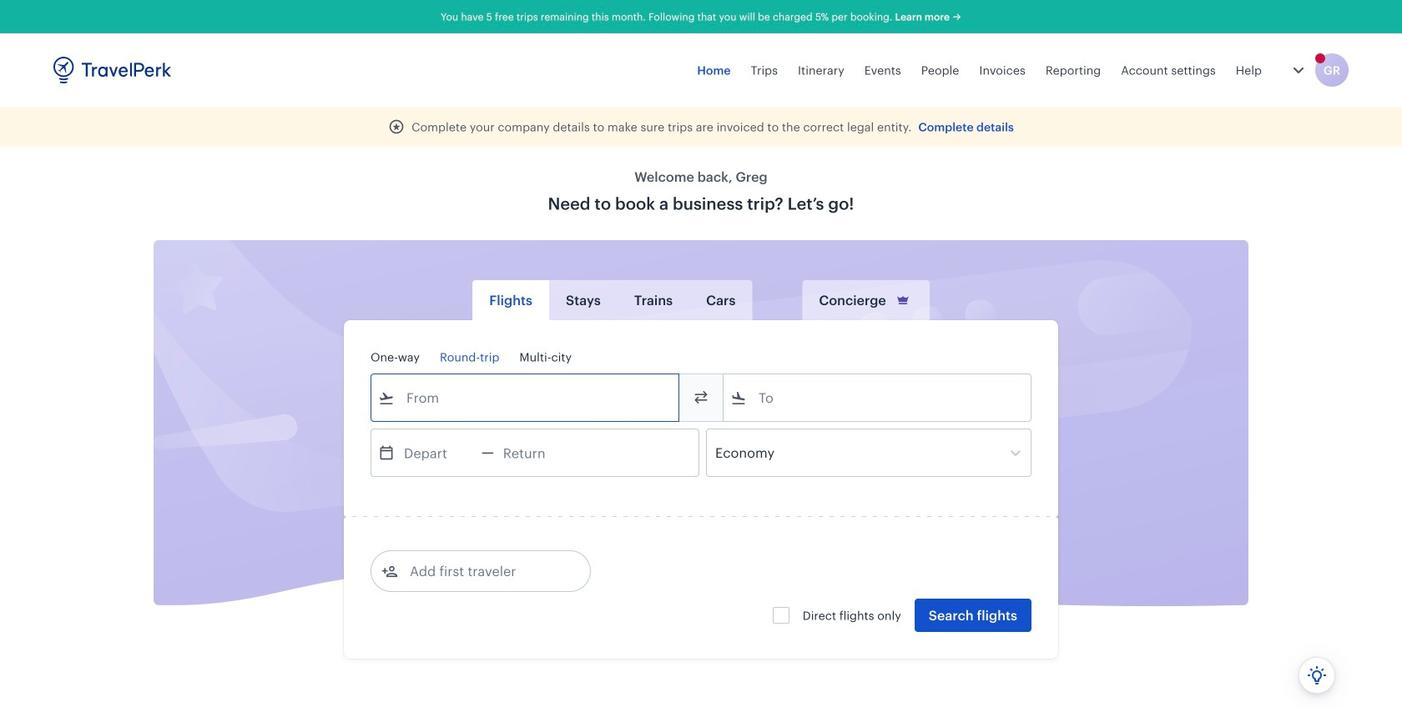 Task type: locate. For each thing, give the bounding box(es) containing it.
From search field
[[395, 385, 657, 411]]

Depart text field
[[395, 430, 482, 477]]



Task type: vqa. For each thing, say whether or not it's contained in the screenshot.
Move backward to switch to the previous month. image
no



Task type: describe. For each thing, give the bounding box(es) containing it.
Return text field
[[494, 430, 581, 477]]

To search field
[[747, 385, 1009, 411]]

Add first traveler search field
[[398, 558, 572, 585]]



